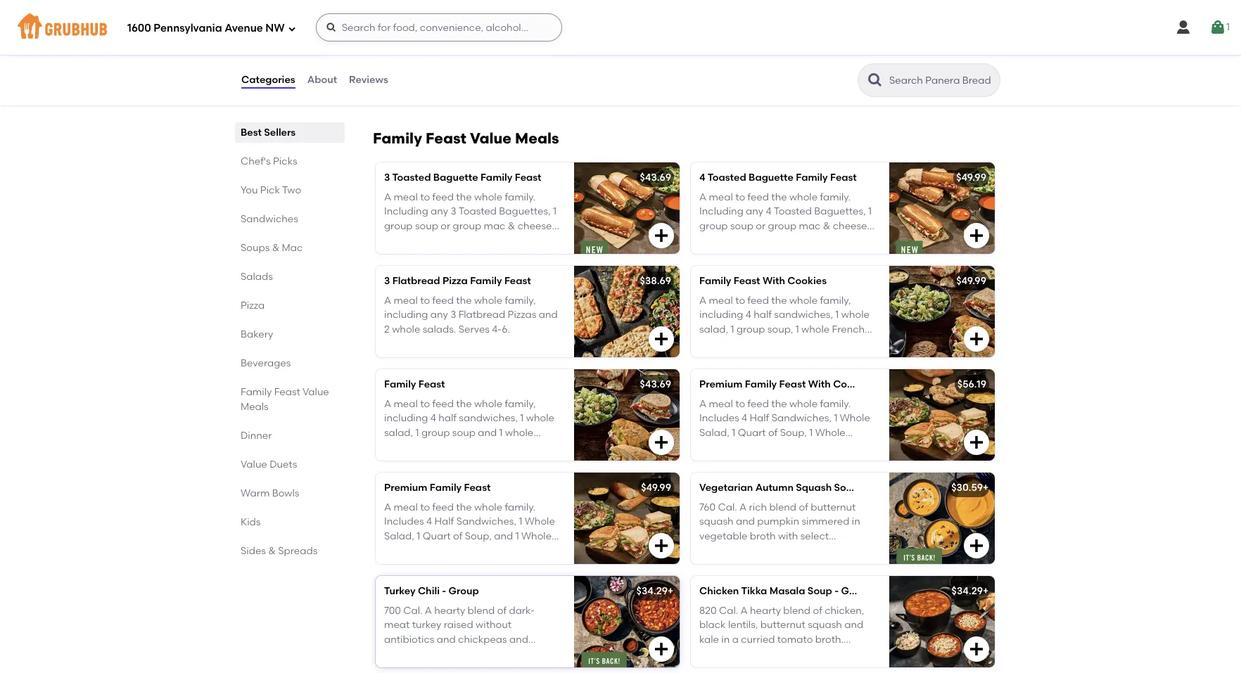 Task type: vqa. For each thing, say whether or not it's contained in the screenshot.
A in A meal to feed the whole family, including any 3 Flatbread Pizzas and 2 whole salads. Serves 4-6.
yes



Task type: describe. For each thing, give the bounding box(es) containing it.
of for and
[[768, 427, 778, 439]]

orange juice image
[[574, 8, 680, 100]]

value duets tab
[[241, 457, 339, 472]]

0 horizontal spatial value
[[241, 459, 267, 471]]

3 inside a meal to feed the whole family. including any 3 toasted baguettes, 1 group soup or group mac & cheese, and 1 whole salad. serves 4-6.
[[451, 206, 456, 218]]

soup for masala
[[808, 585, 832, 597]]

6. inside "a meal to feed the whole family. including any 4 toasted baguettes, 1 group soup or group mac & cheese, and 1 whole salad. serves 4-6."
[[832, 234, 840, 246]]

family feast with cookies image
[[889, 266, 995, 357]]

includes for french
[[384, 516, 424, 528]]

warm bowls
[[241, 488, 299, 500]]

a meal to feed the whole family, including any 3 flatbread pizzas and 2 whole salads. serves 4-6.
[[384, 295, 558, 335]]

picks
[[273, 155, 297, 167]]

family feast
[[384, 378, 445, 390]]

a for a meal to feed the whole family. includes 4 half sandwiches, 1 whole salad, 1 quart of soup, 1 whole french baguette, and 4 chocolate chippers. serves 4-6.
[[699, 398, 706, 410]]

half for soup
[[438, 413, 457, 425]]

none for premium
[[433, 52, 457, 64]]

0 vertical spatial with
[[763, 275, 785, 287]]

family feast with cookies
[[699, 275, 827, 287]]

the for premium family feast with cookies
[[771, 398, 787, 410]]

6. inside a meal to feed the whole family. including any 3 toasted baguettes, 1 group soup or group mac & cheese, and 1 whole salad. serves 4-6.
[[516, 234, 525, 246]]

baguette
[[699, 338, 744, 350]]

meal for a meal to feed the whole family, including 4 half sandwiches, 1 whole salad, 1 group soup, 1 whole french baguette and 4 chocolate chipper cookies. serves 4-6.
[[709, 295, 733, 307]]

tikka
[[741, 585, 767, 597]]

a meal to feed the whole family. including any 3 toasted baguettes, 1 group soup or group mac & cheese, and 1 whole salad. serves 4-6.
[[384, 191, 557, 246]]

chef's picks
[[241, 155, 297, 167]]

group for vegetarian autumn squash soup - group
[[868, 482, 898, 494]]

1 inside "button"
[[1226, 21, 1230, 33]]

bowls
[[272, 488, 299, 500]]

any for a meal to feed the whole family. including any 4 toasted baguettes, 1 group soup or group mac & cheese, and 1 whole salad. serves 4-6.
[[746, 206, 763, 218]]

feed for 4 toasted baguette family feast
[[747, 191, 769, 203]]

premium for a meal to feed the whole family. includes 4 half sandwiches, 1 whole salad, 1 quart of soup, and 1 whole french baguette. serves 4-6.
[[384, 482, 427, 494]]

mac for 4
[[799, 220, 821, 232]]

premium family feast
[[384, 482, 491, 494]]

& inside "a meal to feed the whole family. including any 4 toasted baguettes, 1 group soup or group mac & cheese, and 1 whole salad. serves 4-6."
[[823, 220, 830, 232]]

salad, for french
[[384, 427, 413, 439]]

& inside a meal to feed the whole family. including any 3 toasted baguettes, 1 group soup or group mac & cheese, and 1 whole salad. serves 4-6.
[[508, 220, 515, 232]]

best sellers tab
[[241, 125, 339, 140]]

value inside family feast value meals
[[303, 386, 329, 398]]

sandwiches, for and
[[459, 413, 518, 425]]

search icon image
[[867, 72, 884, 89]]

$34.29 for chicken tikka masala soup - group
[[952, 585, 983, 597]]

$56.19
[[957, 378, 986, 390]]

family feast image
[[574, 369, 680, 461]]

nw
[[265, 22, 285, 34]]

spreads
[[278, 545, 318, 557]]

$49.99 for a meal to feed the whole family. including any 4 toasted baguettes, 1 group soup or group mac & cheese, and 1 whole salad. serves 4-6.
[[956, 172, 986, 184]]

best sellers
[[241, 127, 296, 139]]

premium family feast with cookies
[[699, 378, 872, 390]]

vegetarian
[[699, 482, 753, 494]]

and inside the a meal to feed the whole family, including 4 half sandwiches, 1 whole salad, 1 group soup, 1 whole french baguette and 4 chocolate chipper cookies. serves 4-6.
[[746, 338, 765, 350]]

$38.69
[[640, 275, 671, 287]]

+ for turkey chili - group
[[668, 585, 674, 597]]

french inside a meal to feed the whole family. includes 4 half sandwiches, 1 whole salad, 1 quart of soup, and 1 whole french baguette. serves 4-6.
[[384, 545, 417, 557]]

to for family feast
[[420, 398, 430, 410]]

family up "a meal to feed the whole family. including any 4 toasted baguettes, 1 group soup or group mac & cheese, and 1 whole salad. serves 4-6."
[[796, 172, 828, 184]]

and inside the a meal to feed the whole family, including 4 half sandwiches, 1 whole salad, 1 group soup and 1 whole french baguette. serves 4-6.
[[478, 427, 497, 439]]

the for family feast with cookies
[[771, 295, 787, 307]]

group for chicken tikka masala soup - group
[[841, 585, 872, 597]]

sides & spreads
[[241, 545, 318, 557]]

soup, for serves
[[465, 530, 492, 542]]

french inside the a meal to feed the whole family, including 4 half sandwiches, 1 whole salad, 1 group soup and 1 whole french baguette. serves 4-6.
[[384, 441, 417, 453]]

family right $38.69 on the top right
[[699, 275, 731, 287]]

about button
[[307, 55, 338, 106]]

6. inside the a meal to feed the whole family, including 4 half sandwiches, 1 whole salad, 1 group soup, 1 whole french baguette and 4 chocolate chipper cookies. serves 4-6.
[[786, 352, 794, 364]]

and inside a meal to feed the whole family, including any 3 flatbread pizzas and 2 whole salads. serves 4-6.
[[539, 309, 558, 321]]

4 toasted baguette family feast
[[699, 172, 857, 184]]

a meal to feed the whole family. includes 4 half sandwiches, 1 whole salad, 1 quart of soup, 1 whole french baguette, and 4 chocolate chippers. serves 4-6.
[[699, 398, 870, 467]]

orange
[[469, 37, 503, 49]]

svg image for vegetarian autumn squash soup - group
[[968, 537, 985, 554]]

pick
[[260, 184, 280, 196]]

4 inside "a meal to feed the whole family. including any 4 toasted baguettes, 1 group soup or group mac & cheese, and 1 whole salad. serves 4-6."
[[766, 206, 772, 218]]

1 button
[[1209, 15, 1230, 40]]

4- inside a meal to feed the whole family. including any 3 toasted baguettes, 1 group soup or group mac & cheese, and 1 whole salad. serves 4-6.
[[507, 234, 516, 246]]

any for a meal to feed the whole family. including any 3 toasted baguettes, 1 group soup or group mac & cheese, and 1 whole salad. serves 4-6.
[[431, 206, 448, 218]]

0 horizontal spatial cookies
[[788, 275, 827, 287]]

turkey
[[384, 585, 415, 597]]

salads
[[241, 271, 273, 283]]

4 inside a meal to feed the whole family. includes 4 half sandwiches, 1 whole salad, 1 quart of soup, and 1 whole french baguette. serves 4-6.
[[426, 516, 432, 528]]

family feast value meals tab
[[241, 385, 339, 414]]

to for 3 toasted baguette family feast
[[420, 191, 430, 203]]

$30.59
[[951, 482, 983, 494]]

a meal to feed the whole family, including 4 half sandwiches, 1 whole salad, 1 group soup, 1 whole french baguette and 4 chocolate chipper cookies. serves 4-6.
[[699, 295, 870, 364]]

sellers
[[264, 127, 296, 139]]

sandwiches
[[241, 213, 298, 225]]

4- inside a meal to feed the whole family, including any 3 flatbread pizzas and 2 whole salads. serves 4-6.
[[492, 323, 502, 335]]

organic apple juice image
[[889, 8, 995, 100]]

90 cal. organic apple juice. allergens: none
[[699, 37, 836, 64]]

$43.69 for 4
[[640, 172, 671, 184]]

chili
[[418, 585, 440, 597]]

beverages
[[241, 357, 291, 369]]

sandwiches, for 1
[[774, 309, 833, 321]]

quart for french
[[423, 530, 451, 542]]

3 toasted baguette family feast image
[[574, 162, 680, 254]]

baguette for 3
[[433, 172, 478, 184]]

serves inside the a meal to feed the whole family, including 4 half sandwiches, 1 whole salad, 1 group soup and 1 whole french baguette. serves 4-6.
[[469, 441, 500, 453]]

juice.
[[807, 37, 836, 49]]

0 horizontal spatial -
[[442, 585, 446, 597]]

warm
[[241, 488, 270, 500]]

soups & mac
[[241, 242, 303, 254]]

feed for premium family feast with cookies
[[747, 398, 769, 410]]

mac
[[282, 242, 303, 254]]

serves inside a meal to feed the whole family, including any 3 flatbread pizzas and 2 whole salads. serves 4-6.
[[458, 323, 490, 335]]

160 cal. premium orange juice. allergens: none
[[384, 37, 531, 64]]

family inside family feast value meals
[[241, 386, 272, 398]]

soups
[[241, 242, 270, 254]]

reviews button
[[348, 55, 389, 106]]

6. inside a meal to feed the whole family. includes 4 half sandwiches, 1 whole salad, 1 quart of soup, 1 whole french baguette, and 4 chocolate chippers. serves 4-6.
[[791, 455, 799, 467]]

you
[[241, 184, 258, 196]]

feed for family feast
[[432, 398, 454, 410]]

including for a meal to feed the whole family. including any 3 toasted baguettes, 1 group soup or group mac & cheese, and 1 whole salad. serves 4-6.
[[384, 206, 428, 218]]

$43.69 for premium
[[640, 378, 671, 390]]

and inside a meal to feed the whole family. includes 4 half sandwiches, 1 whole salad, 1 quart of soup, 1 whole french baguette, and 4 chocolate chippers. serves 4-6.
[[784, 441, 803, 453]]

4- inside the a meal to feed the whole family, including 4 half sandwiches, 1 whole salad, 1 group soup, 1 whole french baguette and 4 chocolate chipper cookies. serves 4-6.
[[776, 352, 786, 364]]

including for a meal to feed the whole family, including 4 half sandwiches, 1 whole salad, 1 group soup and 1 whole french baguette. serves 4-6.
[[384, 413, 428, 425]]

90 cal. organic apple juice. allergens: none button
[[691, 8, 995, 100]]

a for a meal to feed the whole family. including any 3 toasted baguettes, 1 group soup or group mac & cheese, and 1 whole salad. serves 4-6.
[[384, 191, 391, 203]]

baguette.
[[419, 545, 466, 557]]

chocolate inside the a meal to feed the whole family, including 4 half sandwiches, 1 whole salad, 1 group soup, 1 whole french baguette and 4 chocolate chipper cookies. serves 4-6.
[[776, 338, 826, 350]]

group inside the a meal to feed the whole family, including 4 half sandwiches, 1 whole salad, 1 group soup and 1 whole french baguette. serves 4-6.
[[421, 427, 450, 439]]

family. for 4 toasted baguette family feast
[[820, 191, 851, 203]]

svg image for 4 toasted baguette family feast
[[968, 227, 985, 244]]

the for 3 toasted baguette family feast
[[456, 191, 472, 203]]

feed for 3 flatbread pizza family feast
[[432, 295, 454, 307]]

family up a meal to feed the whole family, including any 3 flatbread pizzas and 2 whole salads. serves 4-6.
[[470, 275, 502, 287]]

soup,
[[767, 323, 793, 335]]

dinner
[[241, 430, 272, 442]]

160
[[384, 37, 400, 49]]

a meal to feed the whole family, including 4 half sandwiches, 1 whole salad, 1 group soup and 1 whole french baguette. serves 4-6.
[[384, 398, 554, 453]]

autumn
[[755, 482, 794, 494]]

none for organic
[[748, 52, 772, 64]]

chicken tikka masala soup - group
[[699, 585, 872, 597]]

whole inside a meal to feed the whole family. includes 4 half sandwiches, 1 whole salad, 1 quart of soup, and 1 whole french baguette. serves 4-6.
[[474, 502, 502, 514]]

& left mac
[[272, 242, 279, 254]]

chippers.
[[699, 455, 745, 467]]

a meal to feed the whole family. includes 4 half sandwiches, 1 whole salad, 1 quart of soup, and 1 whole french baguette. serves 4-6.
[[384, 502, 555, 557]]

family up a meal to feed the whole family. including any 3 toasted baguettes, 1 group soup or group mac & cheese, and 1 whole salad. serves 4-6.
[[480, 172, 512, 184]]

half for and
[[750, 413, 769, 425]]

soups & mac tab
[[241, 241, 339, 255]]

you pick two tab
[[241, 183, 339, 198]]

1600 pennsylvania avenue nw
[[127, 22, 285, 34]]

90
[[699, 37, 711, 49]]

and inside "a meal to feed the whole family. including any 4 toasted baguettes, 1 group soup or group mac & cheese, and 1 whole salad. serves 4-6."
[[699, 234, 718, 246]]

group inside the a meal to feed the whole family, including 4 half sandwiches, 1 whole salad, 1 group soup, 1 whole french baguette and 4 chocolate chipper cookies. serves 4-6.
[[737, 323, 765, 335]]

sandwiches, for 1
[[772, 413, 832, 425]]

$34.29 for turkey chili - group
[[636, 585, 668, 597]]

pennsylvania
[[154, 22, 222, 34]]

Search Panera Bread search field
[[888, 74, 996, 87]]

Search for food, convenience, alcohol... search field
[[316, 13, 562, 42]]

and inside a meal to feed the whole family. includes 4 half sandwiches, 1 whole salad, 1 quart of soup, and 1 whole french baguette. serves 4-6.
[[494, 530, 513, 542]]

a meal to feed the whole family. including any 4 toasted baguettes, 1 group soup or group mac & cheese, and 1 whole salad. serves 4-6.
[[699, 191, 872, 246]]

french inside the a meal to feed the whole family, including 4 half sandwiches, 1 whole salad, 1 group soup, 1 whole french baguette and 4 chocolate chipper cookies. serves 4-6.
[[832, 323, 865, 335]]

juice
[[423, 17, 450, 29]]

3 inside a meal to feed the whole family, including any 3 flatbread pizzas and 2 whole salads. serves 4-6.
[[450, 309, 456, 321]]

1600
[[127, 22, 151, 34]]

- for vegetarian autumn squash soup - group
[[861, 482, 865, 494]]

sides & spreads tab
[[241, 544, 339, 559]]

premium for a meal to feed the whole family. includes 4 half sandwiches, 1 whole salad, 1 quart of soup, 1 whole french baguette, and 4 chocolate chippers. serves 4-6.
[[699, 378, 743, 390]]

& right sides
[[268, 545, 276, 557]]

main navigation navigation
[[0, 0, 1241, 55]]

4- inside a meal to feed the whole family. includes 4 half sandwiches, 1 whole salad, 1 quart of soup, and 1 whole french baguette. serves 4-6.
[[502, 545, 512, 557]]

vegetarian autumn squash soup - group
[[699, 482, 898, 494]]

kids
[[241, 516, 261, 528]]

allergens: for 90
[[699, 52, 746, 64]]

family. for premium family feast with cookies
[[820, 398, 851, 410]]

serves inside a meal to feed the whole family. includes 4 half sandwiches, 1 whole salad, 1 quart of soup, and 1 whole french baguette. serves 4-6.
[[468, 545, 500, 557]]

feed for premium family feast
[[432, 502, 454, 514]]

1 horizontal spatial cookies
[[833, 378, 872, 390]]

a for a meal to feed the whole family, including 4 half sandwiches, 1 whole salad, 1 group soup and 1 whole french baguette. serves 4-6.
[[384, 398, 391, 410]]

salad. for 3
[[442, 234, 471, 246]]

you pick two
[[241, 184, 301, 196]]

meal for a meal to feed the whole family. includes 4 half sandwiches, 1 whole salad, 1 quart of soup, and 1 whole french baguette. serves 4-6.
[[394, 502, 418, 514]]

family, for cookies
[[820, 295, 851, 307]]

6. inside a meal to feed the whole family, including any 3 flatbread pizzas and 2 whole salads. serves 4-6.
[[502, 323, 510, 335]]

pizzas
[[508, 309, 536, 321]]

best
[[241, 127, 262, 139]]

a for a meal to feed the whole family. includes 4 half sandwiches, 1 whole salad, 1 quart of soup, and 1 whole french baguette. serves 4-6.
[[384, 502, 391, 514]]

duets
[[270, 459, 297, 471]]

chicken
[[699, 585, 739, 597]]

avenue
[[225, 22, 263, 34]]

a for a meal to feed the whole family. including any 4 toasted baguettes, 1 group soup or group mac & cheese, and 1 whole salad. serves 4-6.
[[699, 191, 706, 203]]

salad, for baguette
[[699, 323, 728, 335]]

kids tab
[[241, 515, 339, 530]]

serves inside a meal to feed the whole family. includes 4 half sandwiches, 1 whole salad, 1 quart of soup, 1 whole french baguette, and 4 chocolate chippers. serves 4-6.
[[748, 455, 779, 467]]

4- inside a meal to feed the whole family. includes 4 half sandwiches, 1 whole salad, 1 quart of soup, 1 whole french baguette, and 4 chocolate chippers. serves 4-6.
[[781, 455, 791, 467]]

soup, for 4
[[780, 427, 807, 439]]

0 vertical spatial value
[[470, 129, 511, 147]]

french inside a meal to feed the whole family. includes 4 half sandwiches, 1 whole salad, 1 quart of soup, 1 whole french baguette, and 4 chocolate chippers. serves 4-6.
[[699, 441, 732, 453]]

salad. for 4
[[757, 234, 786, 246]]

including for a meal to feed the whole family, including 4 half sandwiches, 1 whole salad, 1 group soup, 1 whole french baguette and 4 chocolate chipper cookies. serves 4-6.
[[699, 309, 743, 321]]

organic
[[735, 37, 774, 49]]

to for family feast with cookies
[[735, 295, 745, 307]]

allergens: for 160
[[384, 52, 431, 64]]

feed for family feast with cookies
[[747, 295, 769, 307]]

svg image for 3 toasted baguette family feast
[[653, 227, 670, 244]]



Task type: locate. For each thing, give the bounding box(es) containing it.
baguette
[[433, 172, 478, 184], [749, 172, 794, 184]]

or down 4 toasted baguette family feast
[[756, 220, 766, 232]]

masala
[[770, 585, 805, 597]]

to inside a meal to feed the whole family. including any 3 toasted baguettes, 1 group soup or group mac & cheese, and 1 whole salad. serves 4-6.
[[420, 191, 430, 203]]

meal inside a meal to feed the whole family, including any 3 flatbread pizzas and 2 whole salads. serves 4-6.
[[394, 295, 418, 307]]

2 horizontal spatial soup
[[730, 220, 753, 232]]

the inside "a meal to feed the whole family. including any 4 toasted baguettes, 1 group soup or group mac & cheese, and 1 whole salad. serves 4-6."
[[771, 191, 787, 203]]

half for soup,
[[754, 309, 772, 321]]

any down 3 toasted baguette family feast
[[431, 206, 448, 218]]

2 $34.29 + from the left
[[952, 585, 989, 597]]

+ for vegetarian autumn squash soup - group
[[983, 482, 989, 494]]

-
[[861, 482, 865, 494], [442, 585, 446, 597], [835, 585, 839, 597]]

1 cheese, from the left
[[518, 220, 554, 232]]

the down the premium family feast with cookies
[[771, 398, 787, 410]]

baguette up "a meal to feed the whole family. including any 4 toasted baguettes, 1 group soup or group mac & cheese, and 1 whole salad. serves 4-6."
[[749, 172, 794, 184]]

none inside 160 cal. premium orange juice. allergens: none
[[433, 52, 457, 64]]

1 horizontal spatial sandwiches,
[[772, 413, 832, 425]]

0 horizontal spatial mac
[[484, 220, 505, 232]]

1 horizontal spatial $34.29 +
[[952, 585, 989, 597]]

of up baguette,
[[768, 427, 778, 439]]

meal for a meal to feed the whole family. including any 4 toasted baguettes, 1 group soup or group mac & cheese, and 1 whole salad. serves 4-6.
[[709, 191, 733, 203]]

soup for squash
[[834, 482, 859, 494]]

turkey chili - group
[[384, 585, 479, 597]]

family feast value meals inside tab
[[241, 386, 329, 413]]

0 vertical spatial quart
[[738, 427, 766, 439]]

apple
[[776, 37, 805, 49]]

the for 4 toasted baguette family feast
[[771, 191, 787, 203]]

group right squash
[[868, 482, 898, 494]]

chocolate
[[776, 338, 826, 350], [813, 441, 864, 453]]

soup
[[834, 482, 859, 494], [808, 585, 832, 597]]

1 vertical spatial $43.69
[[640, 378, 671, 390]]

any for a meal to feed the whole family, including any 3 flatbread pizzas and 2 whole salads. serves 4-6.
[[430, 309, 448, 321]]

1 horizontal spatial none
[[748, 52, 772, 64]]

0 horizontal spatial salad,
[[384, 530, 414, 542]]

premium inside 160 cal. premium orange juice. allergens: none
[[423, 37, 466, 49]]

svg image inside '1' "button"
[[1209, 19, 1226, 36]]

a for a meal to feed the whole family, including any 3 flatbread pizzas and 2 whole salads. serves 4-6.
[[384, 295, 391, 307]]

group right masala
[[841, 585, 872, 597]]

to inside a meal to feed the whole family. includes 4 half sandwiches, 1 whole salad, 1 quart of soup, 1 whole french baguette, and 4 chocolate chippers. serves 4-6.
[[735, 398, 745, 410]]

a for a meal to feed the whole family, including 4 half sandwiches, 1 whole salad, 1 group soup, 1 whole french baguette and 4 chocolate chipper cookies. serves 4-6.
[[699, 295, 706, 307]]

0 vertical spatial sandwiches,
[[772, 413, 832, 425]]

french left baguette.
[[384, 441, 417, 453]]

to inside "a meal to feed the whole family. including any 4 toasted baguettes, 1 group soup or group mac & cheese, and 1 whole salad. serves 4-6."
[[735, 191, 745, 203]]

1 horizontal spatial value
[[303, 386, 329, 398]]

soup inside the a meal to feed the whole family, including 4 half sandwiches, 1 whole salad, 1 group soup and 1 whole french baguette. serves 4-6.
[[452, 427, 476, 439]]

svg image for family feast with cookies
[[968, 331, 985, 347]]

cheese, for a meal to feed the whole family. including any 4 toasted baguettes, 1 group soup or group mac & cheese, and 1 whole salad. serves 4-6.
[[833, 220, 870, 232]]

1 vertical spatial includes
[[384, 516, 424, 528]]

includes inside a meal to feed the whole family. includes 4 half sandwiches, 1 whole salad, 1 quart of soup, 1 whole french baguette, and 4 chocolate chippers. serves 4-6.
[[699, 413, 739, 425]]

meal for a meal to feed the whole family. including any 3 toasted baguettes, 1 group soup or group mac & cheese, and 1 whole salad. serves 4-6.
[[394, 191, 418, 203]]

cal. for 160
[[402, 37, 421, 49]]

or for 3
[[441, 220, 450, 232]]

& down 4 toasted baguette family feast
[[823, 220, 830, 232]]

0 horizontal spatial soup
[[808, 585, 832, 597]]

or
[[441, 220, 450, 232], [756, 220, 766, 232]]

salad, inside a meal to feed the whole family. includes 4 half sandwiches, 1 whole salad, 1 quart of soup, 1 whole french baguette, and 4 chocolate chippers. serves 4-6.
[[699, 427, 730, 439]]

- right masala
[[835, 585, 839, 597]]

sandwiches,
[[772, 413, 832, 425], [456, 516, 516, 528]]

to inside the a meal to feed the whole family, including 4 half sandwiches, 1 whole salad, 1 group soup and 1 whole french baguette. serves 4-6.
[[420, 398, 430, 410]]

feed down 3 flatbread pizza family feast
[[432, 295, 454, 307]]

soup inside a meal to feed the whole family. including any 3 toasted baguettes, 1 group soup or group mac & cheese, and 1 whole salad. serves 4-6.
[[415, 220, 438, 232]]

1 horizontal spatial soup
[[452, 427, 476, 439]]

any inside a meal to feed the whole family, including any 3 flatbread pizzas and 2 whole salads. serves 4-6.
[[430, 309, 448, 321]]

0 vertical spatial half
[[750, 413, 769, 425]]

toasted
[[392, 172, 431, 184], [708, 172, 746, 184], [459, 206, 497, 218], [774, 206, 812, 218]]

1 horizontal spatial meals
[[515, 129, 559, 147]]

cheese, inside a meal to feed the whole family. including any 3 toasted baguettes, 1 group soup or group mac & cheese, and 1 whole salad. serves 4-6.
[[518, 220, 554, 232]]

feed down family feast
[[432, 398, 454, 410]]

1
[[1226, 21, 1230, 33], [553, 206, 557, 218], [868, 206, 872, 218], [405, 234, 409, 246], [721, 234, 724, 246], [835, 309, 839, 321], [731, 323, 734, 335], [796, 323, 799, 335], [520, 413, 524, 425], [834, 413, 838, 425], [415, 427, 419, 439], [499, 427, 503, 439], [732, 427, 735, 439], [809, 427, 813, 439], [519, 516, 522, 528], [417, 530, 420, 542], [515, 530, 519, 542]]

cheese, for a meal to feed the whole family. including any 3 toasted baguettes, 1 group soup or group mac & cheese, and 1 whole salad. serves 4-6.
[[518, 220, 554, 232]]

0 horizontal spatial family feast value meals
[[241, 386, 329, 413]]

salad, for french
[[384, 530, 414, 542]]

1 none from the left
[[433, 52, 457, 64]]

6. inside the a meal to feed the whole family, including 4 half sandwiches, 1 whole salad, 1 group soup and 1 whole french baguette. serves 4-6.
[[512, 441, 520, 453]]

0 vertical spatial cookies
[[788, 275, 827, 287]]

family. for 3 toasted baguette family feast
[[505, 191, 536, 203]]

0 vertical spatial pizza
[[442, 275, 468, 287]]

- right squash
[[861, 482, 865, 494]]

cal. for 90
[[714, 37, 733, 49]]

2 salad. from the left
[[757, 234, 786, 246]]

toasted inside "a meal to feed the whole family. including any 4 toasted baguettes, 1 group soup or group mac & cheese, and 1 whole salad. serves 4-6."
[[774, 206, 812, 218]]

1 including from the left
[[384, 206, 428, 218]]

4-
[[507, 234, 516, 246], [822, 234, 832, 246], [492, 323, 502, 335], [776, 352, 786, 364], [502, 441, 512, 453], [781, 455, 791, 467], [502, 545, 512, 557]]

of up baguette.
[[453, 530, 463, 542]]

includes for baguette,
[[699, 413, 739, 425]]

with down chipper
[[808, 378, 831, 390]]

mac down 3 toasted baguette family feast
[[484, 220, 505, 232]]

1 mac from the left
[[484, 220, 505, 232]]

1 vertical spatial family feast value meals
[[241, 386, 329, 413]]

and inside a meal to feed the whole family. including any 3 toasted baguettes, 1 group soup or group mac & cheese, and 1 whole salad. serves 4-6.
[[384, 234, 403, 246]]

+ for chicken tikka masala soup - group
[[983, 585, 989, 597]]

baguette.
[[419, 441, 466, 453]]

soup,
[[780, 427, 807, 439], [465, 530, 492, 542]]

including for a meal to feed the whole family, including any 3 flatbread pizzas and 2 whole salads. serves 4-6.
[[384, 309, 428, 321]]

& down 3 toasted baguette family feast
[[508, 220, 515, 232]]

sandwiches, inside the a meal to feed the whole family, including 4 half sandwiches, 1 whole salad, 1 group soup and 1 whole french baguette. serves 4-6.
[[459, 413, 518, 425]]

2 vertical spatial premium
[[384, 482, 427, 494]]

family. for premium family feast
[[505, 502, 536, 514]]

1 vertical spatial with
[[808, 378, 831, 390]]

of
[[768, 427, 778, 439], [453, 530, 463, 542]]

sandwiches, inside a meal to feed the whole family. includes 4 half sandwiches, 1 whole salad, 1 quart of soup, and 1 whole french baguette. serves 4-6.
[[456, 516, 516, 528]]

half for baguette.
[[434, 516, 454, 528]]

1 vertical spatial salad,
[[384, 530, 414, 542]]

chocolate up squash
[[813, 441, 864, 453]]

0 horizontal spatial of
[[453, 530, 463, 542]]

cookies.
[[699, 352, 740, 364]]

half up baguette.
[[438, 413, 457, 425]]

including up 2
[[384, 309, 428, 321]]

family feast value meals
[[373, 129, 559, 147], [241, 386, 329, 413]]

- right chili
[[442, 585, 446, 597]]

sandwiches, up baguette.
[[456, 516, 516, 528]]

bakery
[[241, 329, 273, 341]]

1 vertical spatial salad,
[[384, 427, 413, 439]]

0 horizontal spatial including
[[384, 206, 428, 218]]

1 horizontal spatial or
[[756, 220, 766, 232]]

to inside the a meal to feed the whole family, including 4 half sandwiches, 1 whole salad, 1 group soup, 1 whole french baguette and 4 chocolate chipper cookies. serves 4-6.
[[735, 295, 745, 307]]

to up baguette,
[[735, 398, 745, 410]]

1 horizontal spatial half
[[750, 413, 769, 425]]

including down 4 toasted baguette family feast
[[699, 206, 743, 218]]

svg image
[[1209, 19, 1226, 36], [968, 73, 985, 90], [653, 227, 670, 244], [968, 227, 985, 244], [968, 331, 985, 347], [653, 537, 670, 554], [968, 537, 985, 554], [653, 641, 670, 658]]

3 flatbread pizza family feast
[[384, 275, 531, 287]]

feed
[[432, 191, 454, 203], [747, 191, 769, 203], [432, 295, 454, 307], [747, 295, 769, 307], [432, 398, 454, 410], [747, 398, 769, 410], [432, 502, 454, 514]]

the for 3 flatbread pizza family feast
[[456, 295, 472, 307]]

1 vertical spatial chocolate
[[813, 441, 864, 453]]

dinner tab
[[241, 428, 339, 443]]

feast inside tab
[[274, 386, 300, 398]]

group right chili
[[449, 585, 479, 597]]

salad, up baguette
[[699, 323, 728, 335]]

feed inside the a meal to feed the whole family, including 4 half sandwiches, 1 whole salad, 1 group soup and 1 whole french baguette. serves 4-6.
[[432, 398, 454, 410]]

1 vertical spatial meals
[[241, 401, 269, 413]]

the down 3 toasted baguette family feast
[[456, 191, 472, 203]]

to for 3 flatbread pizza family feast
[[420, 295, 430, 307]]

to for premium family feast with cookies
[[735, 398, 745, 410]]

baguette,
[[734, 441, 781, 453]]

feast
[[426, 129, 467, 147], [515, 172, 541, 184], [830, 172, 857, 184], [504, 275, 531, 287], [734, 275, 760, 287], [418, 378, 445, 390], [779, 378, 806, 390], [274, 386, 300, 398], [464, 482, 491, 494]]

family feast value meals up 3 toasted baguette family feast
[[373, 129, 559, 147]]

$34.29
[[636, 585, 668, 597], [952, 585, 983, 597]]

french up chipper
[[832, 323, 865, 335]]

quart inside a meal to feed the whole family. includes 4 half sandwiches, 1 whole salad, 1 quart of soup, and 1 whole french baguette. serves 4-6.
[[423, 530, 451, 542]]

0 horizontal spatial soup
[[415, 220, 438, 232]]

2 baguettes, from the left
[[814, 206, 866, 218]]

0 horizontal spatial sandwiches,
[[456, 516, 516, 528]]

sandwiches, up baguette.
[[459, 413, 518, 425]]

0 horizontal spatial $34.29
[[636, 585, 668, 597]]

salad, inside the a meal to feed the whole family, including 4 half sandwiches, 1 whole salad, 1 group soup and 1 whole french baguette. serves 4-6.
[[384, 427, 413, 439]]

0 horizontal spatial sandwiches,
[[459, 413, 518, 425]]

cal. inside 90 cal. organic apple juice. allergens: none
[[714, 37, 733, 49]]

the inside a meal to feed the whole family. includes 4 half sandwiches, 1 whole salad, 1 quart of soup, 1 whole french baguette, and 4 chocolate chippers. serves 4-6.
[[771, 398, 787, 410]]

feed inside a meal to feed the whole family. including any 3 toasted baguettes, 1 group soup or group mac & cheese, and 1 whole salad. serves 4-6.
[[432, 191, 454, 203]]

$34.29 + for chicken tikka masala soup - group
[[952, 585, 989, 597]]

salads.
[[423, 323, 456, 335]]

4- inside "a meal to feed the whole family. including any 4 toasted baguettes, 1 group soup or group mac & cheese, and 1 whole salad. serves 4-6."
[[822, 234, 832, 246]]

4 toasted baguette family feast image
[[889, 162, 995, 254]]

meal up baguette
[[709, 295, 733, 307]]

meal down 4 toasted baguette family feast
[[709, 191, 733, 203]]

chipper
[[828, 338, 867, 350]]

1 horizontal spatial sandwiches,
[[774, 309, 833, 321]]

2 or from the left
[[756, 220, 766, 232]]

baguettes, for 3 toasted baguette family feast
[[499, 206, 551, 218]]

1 horizontal spatial baguettes,
[[814, 206, 866, 218]]

4- inside the a meal to feed the whole family, including 4 half sandwiches, 1 whole salad, 1 group soup and 1 whole french baguette. serves 4-6.
[[502, 441, 512, 453]]

premium family feast with cookies image
[[889, 369, 995, 461]]

2 baguette from the left
[[749, 172, 794, 184]]

1 vertical spatial sandwiches,
[[456, 516, 516, 528]]

1 vertical spatial half
[[438, 413, 457, 425]]

serves inside a meal to feed the whole family. including any 3 toasted baguettes, 1 group soup or group mac & cheese, and 1 whole salad. serves 4-6.
[[473, 234, 504, 246]]

1 horizontal spatial $34.29
[[952, 585, 983, 597]]

categories button
[[241, 55, 296, 106]]

premium down cookies.
[[699, 378, 743, 390]]

$49.99
[[956, 172, 986, 184], [956, 275, 986, 287], [641, 482, 671, 494]]

with up soup,
[[763, 275, 785, 287]]

cheese,
[[518, 220, 554, 232], [833, 220, 870, 232]]

1 vertical spatial value
[[303, 386, 329, 398]]

pizza down salads
[[241, 300, 265, 312]]

feed inside a meal to feed the whole family. includes 4 half sandwiches, 1 whole salad, 1 quart of soup, and 1 whole french baguette. serves 4-6.
[[432, 502, 454, 514]]

2 including from the left
[[699, 206, 743, 218]]

soup right squash
[[834, 482, 859, 494]]

1 horizontal spatial pizza
[[442, 275, 468, 287]]

salad,
[[699, 323, 728, 335], [384, 427, 413, 439]]

half inside a meal to feed the whole family. includes 4 half sandwiches, 1 whole salad, 1 quart of soup, and 1 whole french baguette. serves 4-6.
[[434, 516, 454, 528]]

salad. inside "a meal to feed the whole family. including any 4 toasted baguettes, 1 group soup or group mac & cheese, and 1 whole salad. serves 4-6."
[[757, 234, 786, 246]]

1 horizontal spatial mac
[[799, 220, 821, 232]]

including inside the a meal to feed the whole family, including 4 half sandwiches, 1 whole salad, 1 group soup and 1 whole french baguette. serves 4-6.
[[384, 413, 428, 425]]

0 vertical spatial $43.69
[[640, 172, 671, 184]]

half up soup,
[[754, 309, 772, 321]]

baguette for 4
[[749, 172, 794, 184]]

3 flatbread pizza family feast image
[[574, 266, 680, 357]]

meal for a meal to feed the whole family, including 4 half sandwiches, 1 whole salad, 1 group soup and 1 whole french baguette. serves 4-6.
[[394, 398, 418, 410]]

1 horizontal spatial including
[[699, 206, 743, 218]]

2 cal. from the left
[[714, 37, 733, 49]]

1 $43.69 from the top
[[640, 172, 671, 184]]

juice.
[[506, 37, 531, 49]]

feed down the premium family feast with cookies
[[747, 398, 769, 410]]

pizza inside tab
[[241, 300, 265, 312]]

quart inside a meal to feed the whole family. includes 4 half sandwiches, 1 whole salad, 1 quart of soup, 1 whole french baguette, and 4 chocolate chippers. serves 4-6.
[[738, 427, 766, 439]]

sandwiches, up soup,
[[774, 309, 833, 321]]

beverages tab
[[241, 356, 339, 371]]

the inside a meal to feed the whole family. including any 3 toasted baguettes, 1 group soup or group mac & cheese, and 1 whole salad. serves 4-6.
[[456, 191, 472, 203]]

any
[[431, 206, 448, 218], [746, 206, 763, 218], [430, 309, 448, 321]]

the
[[456, 191, 472, 203], [771, 191, 787, 203], [456, 295, 472, 307], [771, 295, 787, 307], [456, 398, 472, 410], [771, 398, 787, 410], [456, 502, 472, 514]]

squash
[[796, 482, 832, 494]]

0 horizontal spatial cal.
[[402, 37, 421, 49]]

a inside "a meal to feed the whole family. including any 4 toasted baguettes, 1 group soup or group mac & cheese, and 1 whole salad. serves 4-6."
[[699, 191, 706, 203]]

flatbread inside a meal to feed the whole family, including any 3 flatbread pizzas and 2 whole salads. serves 4-6.
[[458, 309, 505, 321]]

sandwiches, down the premium family feast with cookies
[[772, 413, 832, 425]]

including up baguette
[[699, 309, 743, 321]]

the for family feast
[[456, 398, 472, 410]]

includes inside a meal to feed the whole family. includes 4 half sandwiches, 1 whole salad, 1 quart of soup, and 1 whole french baguette. serves 4-6.
[[384, 516, 424, 528]]

sandwiches, inside the a meal to feed the whole family, including 4 half sandwiches, 1 whole salad, 1 group soup, 1 whole french baguette and 4 chocolate chipper cookies. serves 4-6.
[[774, 309, 833, 321]]

3
[[384, 172, 390, 184], [451, 206, 456, 218], [384, 275, 390, 287], [450, 309, 456, 321]]

none inside 90 cal. organic apple juice. allergens: none
[[748, 52, 772, 64]]

- for chicken tikka masala soup - group
[[835, 585, 839, 597]]

reviews
[[349, 74, 388, 86]]

sandwiches tab
[[241, 212, 339, 227]]

turkey chili - group image
[[574, 576, 680, 668]]

baguettes, inside "a meal to feed the whole family. including any 4 toasted baguettes, 1 group soup or group mac & cheese, and 1 whole salad. serves 4-6."
[[814, 206, 866, 218]]

$34.29 +
[[636, 585, 674, 597], [952, 585, 989, 597]]

svg image for turkey chili - group
[[653, 641, 670, 658]]

including for a meal to feed the whole family. including any 4 toasted baguettes, 1 group soup or group mac & cheese, and 1 whole salad. serves 4-6.
[[699, 206, 743, 218]]

1 horizontal spatial baguette
[[749, 172, 794, 184]]

1 vertical spatial premium
[[699, 378, 743, 390]]

premium
[[423, 37, 466, 49], [699, 378, 743, 390], [384, 482, 427, 494]]

feed down premium family feast
[[432, 502, 454, 514]]

family down reviews "button"
[[373, 129, 422, 147]]

3 toasted baguette family feast
[[384, 172, 541, 184]]

flatbread up salads.
[[392, 275, 440, 287]]

1 horizontal spatial soup
[[834, 482, 859, 494]]

flatbread left pizzas
[[458, 309, 505, 321]]

cal.
[[402, 37, 421, 49], [714, 37, 733, 49]]

toasted inside a meal to feed the whole family. including any 3 toasted baguettes, 1 group soup or group mac & cheese, and 1 whole salad. serves 4-6.
[[459, 206, 497, 218]]

quart
[[738, 427, 766, 439], [423, 530, 451, 542]]

1 horizontal spatial with
[[808, 378, 831, 390]]

1 horizontal spatial salad.
[[757, 234, 786, 246]]

1 allergens: from the left
[[384, 52, 431, 64]]

orange
[[384, 17, 421, 29]]

the inside the a meal to feed the whole family, including 4 half sandwiches, 1 whole salad, 1 group soup and 1 whole french baguette. serves 4-6.
[[456, 398, 472, 410]]

including inside a meal to feed the whole family, including any 3 flatbread pizzas and 2 whole salads. serves 4-6.
[[384, 309, 428, 321]]

a inside a meal to feed the whole family. including any 3 toasted baguettes, 1 group soup or group mac & cheese, and 1 whole salad. serves 4-6.
[[384, 191, 391, 203]]

0 vertical spatial sandwiches,
[[774, 309, 833, 321]]

feed inside the a meal to feed the whole family, including 4 half sandwiches, 1 whole salad, 1 group soup, 1 whole french baguette and 4 chocolate chipper cookies. serves 4-6.
[[747, 295, 769, 307]]

to down 3 toasted baguette family feast
[[420, 191, 430, 203]]

meal
[[394, 191, 418, 203], [709, 191, 733, 203], [394, 295, 418, 307], [709, 295, 733, 307], [394, 398, 418, 410], [709, 398, 733, 410], [394, 502, 418, 514]]

family down baguette.
[[430, 482, 462, 494]]

1 $34.29 + from the left
[[636, 585, 674, 597]]

family
[[373, 129, 422, 147], [480, 172, 512, 184], [796, 172, 828, 184], [470, 275, 502, 287], [699, 275, 731, 287], [384, 378, 416, 390], [745, 378, 777, 390], [241, 386, 272, 398], [430, 482, 462, 494]]

6.
[[516, 234, 525, 246], [832, 234, 840, 246], [502, 323, 510, 335], [786, 352, 794, 364], [512, 441, 520, 453], [791, 455, 799, 467], [512, 545, 520, 557]]

0 horizontal spatial soup,
[[465, 530, 492, 542]]

0 horizontal spatial cheese,
[[518, 220, 554, 232]]

1 vertical spatial sandwiches,
[[459, 413, 518, 425]]

1 horizontal spatial -
[[835, 585, 839, 597]]

feed inside "a meal to feed the whole family. including any 4 toasted baguettes, 1 group soup or group mac & cheese, and 1 whole salad. serves 4-6."
[[747, 191, 769, 203]]

1 horizontal spatial includes
[[699, 413, 739, 425]]

serves inside "a meal to feed the whole family. including any 4 toasted baguettes, 1 group soup or group mac & cheese, and 1 whole salad. serves 4-6."
[[788, 234, 820, 246]]

family.
[[505, 191, 536, 203], [820, 191, 851, 203], [820, 398, 851, 410], [505, 502, 536, 514]]

0 vertical spatial salad,
[[699, 323, 728, 335]]

$43.69
[[640, 172, 671, 184], [640, 378, 671, 390]]

1 horizontal spatial cal.
[[714, 37, 733, 49]]

whole
[[474, 191, 502, 203], [789, 191, 818, 203], [411, 234, 440, 246], [727, 234, 755, 246], [474, 295, 502, 307], [789, 295, 818, 307], [841, 309, 870, 321], [392, 323, 420, 335], [801, 323, 830, 335], [474, 398, 502, 410], [789, 398, 818, 410], [526, 413, 554, 425], [505, 427, 533, 439], [474, 502, 502, 514]]

mac inside "a meal to feed the whole family. including any 4 toasted baguettes, 1 group soup or group mac & cheese, and 1 whole salad. serves 4-6."
[[799, 220, 821, 232]]

pizza up a meal to feed the whole family, including any 3 flatbread pizzas and 2 whole salads. serves 4-6.
[[442, 275, 468, 287]]

pizza
[[442, 275, 468, 287], [241, 300, 265, 312]]

salad. up "family feast with cookies"
[[757, 234, 786, 246]]

half
[[750, 413, 769, 425], [434, 516, 454, 528]]

half
[[754, 309, 772, 321], [438, 413, 457, 425]]

2
[[384, 323, 390, 335]]

including
[[384, 206, 428, 218], [699, 206, 743, 218]]

the up baguette.
[[456, 398, 472, 410]]

1 vertical spatial of
[[453, 530, 463, 542]]

to for 4 toasted baguette family feast
[[735, 191, 745, 203]]

2 mac from the left
[[799, 220, 821, 232]]

including down 3 toasted baguette family feast
[[384, 206, 428, 218]]

0 horizontal spatial none
[[433, 52, 457, 64]]

to down "family feast with cookies"
[[735, 295, 745, 307]]

0 vertical spatial half
[[754, 309, 772, 321]]

0 horizontal spatial baguettes,
[[499, 206, 551, 218]]

1 horizontal spatial salad,
[[699, 427, 730, 439]]

sandwiches, inside a meal to feed the whole family. includes 4 half sandwiches, 1 whole salad, 1 quart of soup, 1 whole french baguette, and 4 chocolate chippers. serves 4-6.
[[772, 413, 832, 425]]

family. inside "a meal to feed the whole family. including any 4 toasted baguettes, 1 group soup or group mac & cheese, and 1 whole salad. serves 4-6."
[[820, 191, 851, 203]]

serves inside the a meal to feed the whole family, including 4 half sandwiches, 1 whole salad, 1 group soup, 1 whole french baguette and 4 chocolate chipper cookies. serves 4-6.
[[742, 352, 774, 364]]

2 $34.29 from the left
[[952, 585, 983, 597]]

0 horizontal spatial meals
[[241, 401, 269, 413]]

chicken tikka masala soup - group image
[[889, 576, 995, 668]]

salad, for baguette,
[[699, 427, 730, 439]]

meals inside family feast value meals
[[241, 401, 269, 413]]

svg image
[[1175, 19, 1192, 36], [326, 22, 337, 33], [288, 24, 296, 33], [653, 331, 670, 347], [653, 434, 670, 451], [968, 434, 985, 451], [968, 641, 985, 658]]

two
[[282, 184, 301, 196]]

1 vertical spatial soup,
[[465, 530, 492, 542]]

cal. inside 160 cal. premium orange juice. allergens: none
[[402, 37, 421, 49]]

1 salad. from the left
[[442, 234, 471, 246]]

0 horizontal spatial pizza
[[241, 300, 265, 312]]

meal down premium family feast
[[394, 502, 418, 514]]

feed down 4 toasted baguette family feast
[[747, 191, 769, 203]]

chocolate inside a meal to feed the whole family. includes 4 half sandwiches, 1 whole salad, 1 quart of soup, 1 whole french baguette, and 4 chocolate chippers. serves 4-6.
[[813, 441, 864, 453]]

soup for 3
[[415, 220, 438, 232]]

1 horizontal spatial half
[[754, 309, 772, 321]]

0 horizontal spatial allergens:
[[384, 52, 431, 64]]

the for premium family feast
[[456, 502, 472, 514]]

salad. inside a meal to feed the whole family. including any 3 toasted baguettes, 1 group soup or group mac & cheese, and 1 whole salad. serves 4-6.
[[442, 234, 471, 246]]

value up 3 toasted baguette family feast
[[470, 129, 511, 147]]

baguettes, for 4 toasted baguette family feast
[[814, 206, 866, 218]]

or down 3 toasted baguette family feast
[[441, 220, 450, 232]]

0 vertical spatial premium
[[423, 37, 466, 49]]

family down 2
[[384, 378, 416, 390]]

2 cheese, from the left
[[833, 220, 870, 232]]

of for baguette.
[[453, 530, 463, 542]]

0 vertical spatial family feast value meals
[[373, 129, 559, 147]]

1 cal. from the left
[[402, 37, 421, 49]]

including inside a meal to feed the whole family. including any 3 toasted baguettes, 1 group soup or group mac & cheese, and 1 whole salad. serves 4-6.
[[384, 206, 428, 218]]

$49.99 for a meal to feed the whole family. includes 4 half sandwiches, 1 whole salad, 1 quart of soup, and 1 whole french baguette. serves 4-6.
[[641, 482, 671, 494]]

the down premium family feast
[[456, 502, 472, 514]]

family, inside the a meal to feed the whole family, including 4 half sandwiches, 1 whole salad, 1 group soup and 1 whole french baguette. serves 4-6.
[[505, 398, 536, 410]]

sides
[[241, 545, 266, 557]]

$34.29 + for turkey chili - group
[[636, 585, 674, 597]]

half inside the a meal to feed the whole family, including 4 half sandwiches, 1 whole salad, 1 group soup, 1 whole french baguette and 4 chocolate chipper cookies. serves 4-6.
[[754, 309, 772, 321]]

the inside the a meal to feed the whole family, including 4 half sandwiches, 1 whole salad, 1 group soup, 1 whole french baguette and 4 chocolate chipper cookies. serves 4-6.
[[771, 295, 787, 307]]

2 vertical spatial $49.99
[[641, 482, 671, 494]]

6. inside a meal to feed the whole family. includes 4 half sandwiches, 1 whole salad, 1 quart of soup, and 1 whole french baguette. serves 4-6.
[[512, 545, 520, 557]]

0 horizontal spatial baguette
[[433, 172, 478, 184]]

family, for family
[[505, 295, 536, 307]]

any down 4 toasted baguette family feast
[[746, 206, 763, 218]]

premium down juice on the left
[[423, 37, 466, 49]]

1 horizontal spatial of
[[768, 427, 778, 439]]

salad, inside the a meal to feed the whole family, including 4 half sandwiches, 1 whole salad, 1 group soup, 1 whole french baguette and 4 chocolate chipper cookies. serves 4-6.
[[699, 323, 728, 335]]

0 vertical spatial soup,
[[780, 427, 807, 439]]

meal inside "a meal to feed the whole family. including any 4 toasted baguettes, 1 group soup or group mac & cheese, and 1 whole salad. serves 4-6."
[[709, 191, 733, 203]]

0 horizontal spatial salad,
[[384, 427, 413, 439]]

and
[[384, 234, 403, 246], [699, 234, 718, 246], [539, 309, 558, 321], [746, 338, 765, 350], [478, 427, 497, 439], [784, 441, 803, 453], [494, 530, 513, 542]]

baguette up a meal to feed the whole family. including any 3 toasted baguettes, 1 group soup or group mac & cheese, and 1 whole salad. serves 4-6.
[[433, 172, 478, 184]]

0 vertical spatial flatbread
[[392, 275, 440, 287]]

half up baguette,
[[750, 413, 769, 425]]

2 none from the left
[[748, 52, 772, 64]]

salad, down family feast
[[384, 427, 413, 439]]

$30.59 +
[[951, 482, 989, 494]]

meal down cookies.
[[709, 398, 733, 410]]

1 vertical spatial $49.99
[[956, 275, 986, 287]]

any up salads.
[[430, 309, 448, 321]]

warm bowls tab
[[241, 486, 339, 501]]

to for premium family feast
[[420, 502, 430, 514]]

chocolate down soup,
[[776, 338, 826, 350]]

meal inside a meal to feed the whole family. includes 4 half sandwiches, 1 whole salad, 1 quart of soup, 1 whole french baguette, and 4 chocolate chippers. serves 4-6.
[[709, 398, 733, 410]]

0 horizontal spatial includes
[[384, 516, 424, 528]]

to down family feast
[[420, 398, 430, 410]]

whole inside a meal to feed the whole family. includes 4 half sandwiches, 1 whole salad, 1 quart of soup, 1 whole french baguette, and 4 chocolate chippers. serves 4-6.
[[789, 398, 818, 410]]

allergens: down the 160
[[384, 52, 431, 64]]

premium family feast image
[[574, 473, 680, 564]]

sandwiches, for and
[[456, 516, 516, 528]]

+
[[983, 482, 989, 494], [668, 585, 674, 597], [983, 585, 989, 597]]

1 horizontal spatial allergens:
[[699, 52, 746, 64]]

the inside a meal to feed the whole family. includes 4 half sandwiches, 1 whole salad, 1 quart of soup, and 1 whole french baguette. serves 4-6.
[[456, 502, 472, 514]]

0 vertical spatial meals
[[515, 129, 559, 147]]

none down the search for food, convenience, alcohol... search box
[[433, 52, 457, 64]]

0 horizontal spatial or
[[441, 220, 450, 232]]

1 horizontal spatial quart
[[738, 427, 766, 439]]

2 vertical spatial value
[[241, 459, 267, 471]]

includes down premium family feast
[[384, 516, 424, 528]]

2 $43.69 from the top
[[640, 378, 671, 390]]

2 allergens: from the left
[[699, 52, 746, 64]]

$49.99 for a meal to feed the whole family, including 4 half sandwiches, 1 whole salad, 1 group soup, 1 whole french baguette and 4 chocolate chipper cookies. serves 4-6.
[[956, 275, 986, 287]]

half up baguette.
[[434, 516, 454, 528]]

orange juice
[[384, 17, 450, 29]]

meal for a meal to feed the whole family, including any 3 flatbread pizzas and 2 whole salads. serves 4-6.
[[394, 295, 418, 307]]

a inside a meal to feed the whole family. includes 4 half sandwiches, 1 whole salad, 1 quart of soup, and 1 whole french baguette. serves 4-6.
[[384, 502, 391, 514]]

mac down 4 toasted baguette family feast
[[799, 220, 821, 232]]

none down organic
[[748, 52, 772, 64]]

4 inside the a meal to feed the whole family, including 4 half sandwiches, 1 whole salad, 1 group soup and 1 whole french baguette. serves 4-6.
[[430, 413, 436, 425]]

salad. up 3 flatbread pizza family feast
[[442, 234, 471, 246]]

soup, up baguette.
[[465, 530, 492, 542]]

the down 3 flatbread pizza family feast
[[456, 295, 472, 307]]

family down beverages
[[241, 386, 272, 398]]

to inside a meal to feed the whole family. includes 4 half sandwiches, 1 whole salad, 1 quart of soup, and 1 whole french baguette. serves 4-6.
[[420, 502, 430, 514]]

cheese, inside "a meal to feed the whole family. including any 4 toasted baguettes, 1 group soup or group mac & cheese, and 1 whole salad. serves 4-6."
[[833, 220, 870, 232]]

chef's picks tab
[[241, 154, 339, 169]]

0 vertical spatial of
[[768, 427, 778, 439]]

french up "chippers."
[[699, 441, 732, 453]]

bakery tab
[[241, 327, 339, 342]]

categories
[[241, 74, 295, 86]]

chef's
[[241, 155, 271, 167]]

to up salads.
[[420, 295, 430, 307]]

1 baguettes, from the left
[[499, 206, 551, 218]]

allergens:
[[384, 52, 431, 64], [699, 52, 746, 64]]

0 horizontal spatial salad.
[[442, 234, 471, 246]]

1 baguette from the left
[[433, 172, 478, 184]]

about
[[307, 74, 337, 86]]

salads tab
[[241, 269, 339, 284]]

cal. right 90
[[714, 37, 733, 49]]

including down family feast
[[384, 413, 428, 425]]

soup for 4
[[730, 220, 753, 232]]

or for 4
[[756, 220, 766, 232]]

0 horizontal spatial quart
[[423, 530, 451, 542]]

half inside the a meal to feed the whole family, including 4 half sandwiches, 1 whole salad, 1 group soup and 1 whole french baguette. serves 4-6.
[[438, 413, 457, 425]]

the down "family feast with cookies"
[[771, 295, 787, 307]]

salad, up "chippers."
[[699, 427, 730, 439]]

salad, inside a meal to feed the whole family. includes 4 half sandwiches, 1 whole salad, 1 quart of soup, and 1 whole french baguette. serves 4-6.
[[384, 530, 414, 542]]

0 horizontal spatial with
[[763, 275, 785, 287]]

0 vertical spatial chocolate
[[776, 338, 826, 350]]

pizza tab
[[241, 298, 339, 313]]

svg image for premium family feast
[[653, 537, 670, 554]]

meal inside a meal to feed the whole family. includes 4 half sandwiches, 1 whole salad, 1 quart of soup, and 1 whole french baguette. serves 4-6.
[[394, 502, 418, 514]]

quart for baguette,
[[738, 427, 766, 439]]

2 horizontal spatial -
[[861, 482, 865, 494]]

mac for 3
[[484, 220, 505, 232]]

includes
[[699, 413, 739, 425], [384, 516, 424, 528]]

meal down 3 flatbread pizza family feast
[[394, 295, 418, 307]]

family, inside a meal to feed the whole family, including any 3 flatbread pizzas and 2 whole salads. serves 4-6.
[[505, 295, 536, 307]]

salad, up turkey
[[384, 530, 414, 542]]

value duets
[[241, 459, 297, 471]]

0 horizontal spatial flatbread
[[392, 275, 440, 287]]

quart up baguette.
[[423, 530, 451, 542]]

feed for 3 toasted baguette family feast
[[432, 191, 454, 203]]

1 vertical spatial half
[[434, 516, 454, 528]]

meal for a meal to feed the whole family. includes 4 half sandwiches, 1 whole salad, 1 quart of soup, 1 whole french baguette, and 4 chocolate chippers. serves 4-6.
[[709, 398, 733, 410]]

1 vertical spatial pizza
[[241, 300, 265, 312]]

a inside a meal to feed the whole family. includes 4 half sandwiches, 1 whole salad, 1 quart of soup, 1 whole french baguette, and 4 chocolate chippers. serves 4-6.
[[699, 398, 706, 410]]

family up a meal to feed the whole family. includes 4 half sandwiches, 1 whole salad, 1 quart of soup, 1 whole french baguette, and 4 chocolate chippers. serves 4-6.
[[745, 378, 777, 390]]

meal down family feast
[[394, 398, 418, 410]]

value up warm
[[241, 459, 267, 471]]

family feast value meals down beverages tab
[[241, 386, 329, 413]]

1 horizontal spatial salad,
[[699, 323, 728, 335]]

value down beverages tab
[[303, 386, 329, 398]]

mac
[[484, 220, 505, 232], [799, 220, 821, 232]]

the down 4 toasted baguette family feast
[[771, 191, 787, 203]]

vegetarian autumn squash soup - group image
[[889, 473, 995, 564]]

1 or from the left
[[441, 220, 450, 232]]

soup down 3 toasted baguette family feast
[[415, 220, 438, 232]]

including
[[384, 309, 428, 321], [699, 309, 743, 321], [384, 413, 428, 425]]

1 $34.29 from the left
[[636, 585, 668, 597]]

family. inside a meal to feed the whole family. including any 3 toasted baguettes, 1 group soup or group mac & cheese, and 1 whole salad. serves 4-6.
[[505, 191, 536, 203]]

cookies down chipper
[[833, 378, 872, 390]]

family,
[[505, 295, 536, 307], [820, 295, 851, 307], [505, 398, 536, 410]]

0 vertical spatial $49.99
[[956, 172, 986, 184]]

includes up "chippers."
[[699, 413, 739, 425]]

feed down "family feast with cookies"
[[747, 295, 769, 307]]

0 vertical spatial includes
[[699, 413, 739, 425]]



